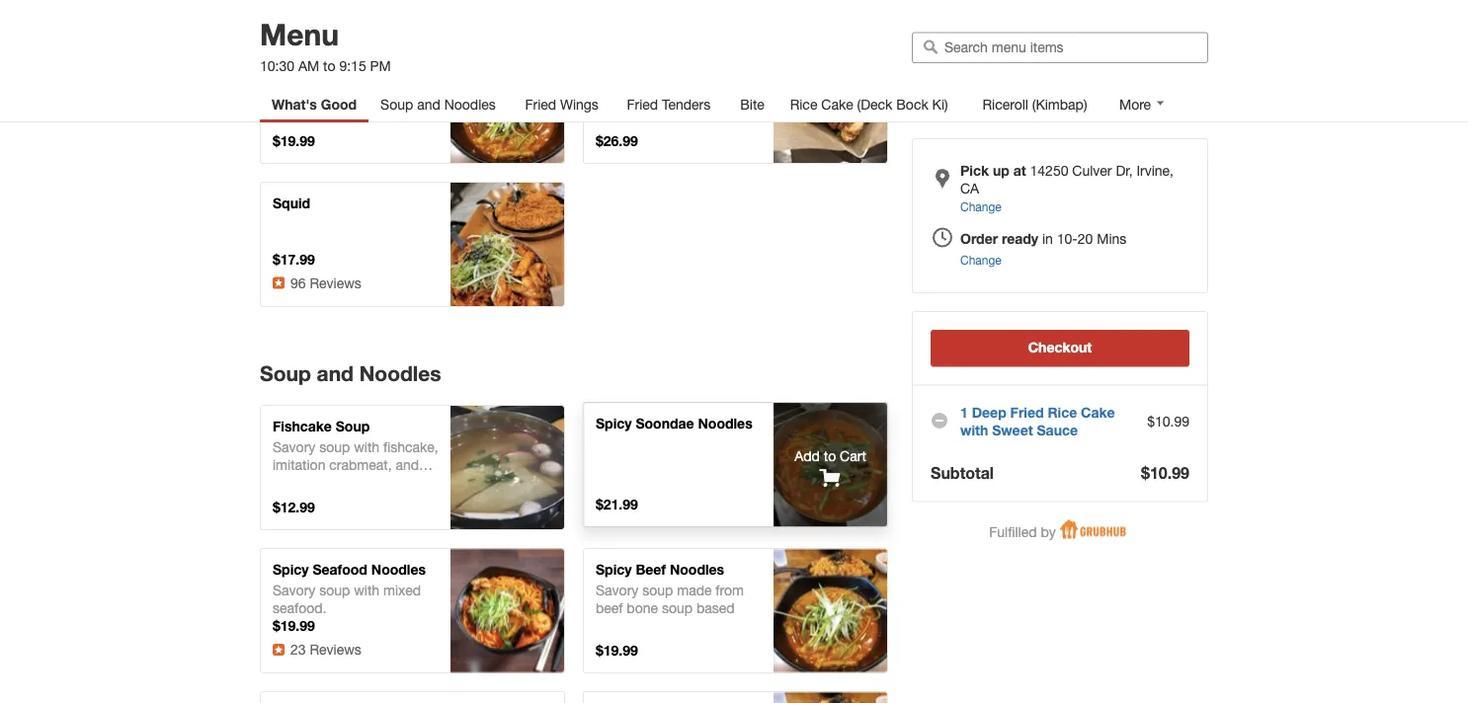Task type: locate. For each thing, give the bounding box(es) containing it.
ca
[[960, 180, 979, 197]]

change button down ca
[[960, 198, 1002, 215]]

1 vertical spatial soup and noodles
[[260, 361, 441, 386]]

cart
[[840, 449, 866, 465], [840, 594, 866, 610]]

fried wings
[[525, 96, 599, 113]]

1 cart from the top
[[840, 449, 866, 465]]

0 horizontal spatial fried
[[525, 96, 556, 113]]

1 vertical spatial $10.99
[[1141, 464, 1189, 483]]

cake left '(deck'
[[821, 96, 853, 113]]

soup
[[380, 96, 413, 113], [260, 361, 311, 386], [336, 418, 370, 435]]

1 change from the top
[[960, 200, 1002, 213]]

and up fishcake
[[317, 361, 354, 386]]

2 vertical spatial to
[[824, 594, 836, 610]]

with up crabmeat,
[[354, 439, 379, 455]]

2 vertical spatial with
[[354, 582, 379, 599]]

0 vertical spatial beef
[[313, 52, 343, 68]]

squid
[[273, 195, 310, 211]]

ready
[[1002, 230, 1038, 246]]

10:30
[[260, 58, 294, 74]]

9:15
[[339, 58, 366, 74]]

1 vertical spatial and
[[317, 361, 354, 386]]

0 vertical spatial 24 cart image
[[818, 103, 842, 126]]

and
[[417, 96, 440, 113], [317, 361, 354, 386], [396, 457, 419, 473]]

2 vertical spatial soup
[[336, 418, 370, 435]]

up
[[993, 163, 1009, 179]]

bone
[[304, 90, 335, 107], [627, 600, 658, 616]]

fried left the wings on the left top of the page
[[525, 96, 556, 113]]

checkout button
[[931, 330, 1189, 367]]

0 vertical spatial soup and noodles
[[380, 96, 496, 113]]

1 vertical spatial cake
[[1081, 404, 1115, 420]]

and right good
[[417, 96, 440, 113]]

rice up sauce
[[1048, 404, 1077, 420]]

1 vertical spatial soup
[[260, 361, 311, 386]]

beef
[[273, 90, 300, 107], [596, 600, 623, 616]]

rice inside tab list
[[790, 96, 817, 113]]

2 change from the top
[[960, 253, 1002, 267]]

order
[[960, 230, 998, 246]]

add
[[794, 449, 820, 465], [794, 594, 820, 610]]

menu
[[260, 16, 339, 51]]

noodles inside tab list
[[444, 96, 496, 113]]

14250
[[1030, 163, 1068, 179]]

soup and noodles
[[380, 96, 496, 113], [260, 361, 441, 386]]

savory
[[273, 73, 315, 89], [273, 439, 315, 455], [273, 582, 315, 599], [596, 582, 638, 599]]

soup down pm
[[380, 96, 413, 113]]

0 horizontal spatial spicy beef noodles savory soup made from beef bone soup based
[[273, 52, 421, 107]]

0 vertical spatial change
[[960, 200, 1002, 213]]

0 vertical spatial with
[[960, 422, 988, 438]]

change button
[[960, 198, 1002, 215], [960, 251, 1002, 269]]

sweet
[[992, 422, 1033, 438]]

2 cart from the top
[[840, 594, 866, 610]]

wings
[[560, 96, 599, 113]]

fulfilled by
[[989, 524, 1056, 540]]

1 vertical spatial cart
[[840, 594, 866, 610]]

cake
[[821, 96, 853, 113], [1081, 404, 1115, 420]]

fried inside 1 deep fried rice cake with sweet sauce
[[1010, 404, 1044, 420]]

soup up fishcake
[[260, 361, 311, 386]]

soondae
[[636, 417, 694, 433]]

am
[[298, 58, 319, 74]]

0 vertical spatial add
[[794, 449, 820, 465]]

change down ca
[[960, 200, 1002, 213]]

24 cart image
[[818, 103, 842, 126], [818, 612, 842, 636]]

cake down checkout button
[[1081, 404, 1115, 420]]

noodles inside 'spicy seafood noodles savory soup with mixed seafood.'
[[371, 562, 426, 578]]

soup and noodles down pm
[[380, 96, 496, 113]]

0 vertical spatial cart
[[840, 449, 866, 465]]

1 vertical spatial bone
[[627, 600, 658, 616]]

to
[[323, 58, 335, 74], [824, 449, 836, 465], [824, 594, 836, 610]]

0 horizontal spatial beef
[[273, 90, 300, 107]]

0 horizontal spatial soup
[[260, 361, 311, 386]]

0 horizontal spatial based
[[373, 90, 412, 107]]

soup and noodles up fishcake
[[260, 361, 441, 386]]

0 vertical spatial made
[[354, 73, 389, 89]]

based
[[373, 90, 412, 107], [696, 600, 735, 616]]

with down seafood
[[354, 582, 379, 599]]

1 vertical spatial 24 cart image
[[818, 612, 842, 636]]

spicy beef noodles savory soup made from beef bone soup based
[[273, 52, 421, 107], [596, 562, 744, 616]]

2 vertical spatial and
[[396, 457, 419, 473]]

14250 culver dr, irvine, ca
[[960, 163, 1174, 197]]

0 horizontal spatial cake
[[821, 96, 853, 113]]

0 horizontal spatial beef
[[313, 52, 343, 68]]

sauce
[[1037, 422, 1078, 438]]

0 vertical spatial bone
[[304, 90, 335, 107]]

rice inside 1 deep fried rice cake with sweet sauce
[[1048, 404, 1077, 420]]

deep
[[972, 404, 1006, 420]]

fried tenders
[[627, 96, 711, 113]]

change
[[960, 200, 1002, 213], [960, 253, 1002, 267]]

bite
[[740, 96, 765, 113]]

with inside 'spicy seafood noodles savory soup with mixed seafood.'
[[354, 582, 379, 599]]

from
[[393, 73, 421, 89], [716, 582, 744, 599]]

add to cart
[[794, 449, 866, 465], [794, 594, 866, 610]]

with for seafood
[[354, 582, 379, 599]]

1 vertical spatial made
[[677, 582, 712, 599]]

soup inside "fishcake soup savory soup with fishcake, imitation crabmeat, and fish balls"
[[336, 418, 370, 435]]

2 horizontal spatial soup
[[380, 96, 413, 113]]

2 change button from the top
[[960, 251, 1002, 269]]

with inside "fishcake soup savory soup with fishcake, imitation crabmeat, and fish balls"
[[354, 439, 379, 455]]

0 vertical spatial rice
[[790, 96, 817, 113]]

fried for fried wings
[[525, 96, 556, 113]]

ki)
[[932, 96, 948, 113]]

rice
[[790, 96, 817, 113], [1048, 404, 1077, 420]]

and inside "fishcake soup savory soup with fishcake, imitation crabmeat, and fish balls"
[[396, 457, 419, 473]]

1 vertical spatial add to cart
[[794, 594, 866, 610]]

rice right bite
[[790, 96, 817, 113]]

1 change button from the top
[[960, 198, 1002, 215]]

0 vertical spatial based
[[373, 90, 412, 107]]

change down order
[[960, 253, 1002, 267]]

soup
[[319, 73, 350, 89], [339, 90, 370, 107], [319, 439, 350, 455], [319, 582, 350, 599], [642, 582, 673, 599], [662, 600, 693, 616]]

0 vertical spatial to
[[323, 58, 335, 74]]

$10.99
[[1147, 413, 1189, 429], [1141, 464, 1189, 483]]

change for order ready
[[960, 253, 1002, 267]]

1 horizontal spatial rice
[[1048, 404, 1077, 420]]

1 vertical spatial add
[[794, 594, 820, 610]]

change button down order
[[960, 251, 1002, 269]]

1 vertical spatial rice
[[1048, 404, 1077, 420]]

beef
[[313, 52, 343, 68], [636, 562, 666, 578]]

1 horizontal spatial from
[[716, 582, 744, 599]]

1 vertical spatial from
[[716, 582, 744, 599]]

tab list
[[260, 87, 1179, 122]]

with for deep
[[960, 422, 988, 438]]

Search menu items text field
[[944, 38, 1198, 56]]

1 vertical spatial change
[[960, 253, 1002, 267]]

made
[[354, 73, 389, 89], [677, 582, 712, 599]]

soup inside 'spicy seafood noodles savory soup with mixed seafood.'
[[319, 582, 350, 599]]

0 horizontal spatial bone
[[304, 90, 335, 107]]

seafood.
[[273, 600, 326, 616]]

0 vertical spatial cake
[[821, 96, 853, 113]]

1 horizontal spatial beef
[[636, 562, 666, 578]]

fried up sweet in the right of the page
[[1010, 404, 1044, 420]]

0 horizontal spatial from
[[393, 73, 421, 89]]

0 vertical spatial beef
[[273, 90, 300, 107]]

0 vertical spatial from
[[393, 73, 421, 89]]

with down 1
[[960, 422, 988, 438]]

1 horizontal spatial bone
[[627, 600, 658, 616]]

soup up crabmeat,
[[336, 418, 370, 435]]

irvine,
[[1137, 163, 1174, 179]]

1 vertical spatial with
[[354, 439, 379, 455]]

fishcake
[[273, 418, 332, 435]]

1 horizontal spatial soup
[[336, 418, 370, 435]]

0 horizontal spatial rice
[[790, 96, 817, 113]]

noodles
[[347, 52, 401, 68], [444, 96, 496, 113], [359, 361, 441, 386], [698, 417, 752, 433], [371, 562, 426, 578], [670, 562, 724, 578]]

tab list containing what's good
[[260, 87, 1179, 122]]

spicy
[[273, 52, 309, 68], [596, 417, 632, 433], [273, 562, 309, 578], [596, 562, 632, 578]]

1 horizontal spatial cake
[[1081, 404, 1115, 420]]

spicy soondae noodles
[[596, 417, 752, 433]]

pick up at
[[960, 163, 1026, 179]]

what's
[[272, 96, 317, 113]]

fried
[[525, 96, 556, 113], [627, 96, 658, 113], [1010, 404, 1044, 420]]

1 horizontal spatial based
[[696, 600, 735, 616]]

1 horizontal spatial spicy beef noodles savory soup made from beef bone soup based
[[596, 562, 744, 616]]

change button for pick up at
[[960, 198, 1002, 215]]

soup inside "fishcake soup savory soup with fishcake, imitation crabmeat, and fish balls"
[[319, 439, 350, 455]]

1 add to cart from the top
[[794, 449, 866, 465]]

1 vertical spatial change button
[[960, 251, 1002, 269]]

cake inside 1 deep fried rice cake with sweet sauce
[[1081, 404, 1115, 420]]

what's good
[[272, 96, 357, 113]]

0 vertical spatial change button
[[960, 198, 1002, 215]]

1 horizontal spatial fried
[[627, 96, 658, 113]]

with
[[960, 422, 988, 438], [354, 439, 379, 455], [354, 582, 379, 599]]

fried left tenders
[[627, 96, 658, 113]]

and down fishcake, at the bottom left
[[396, 457, 419, 473]]

rice cake (deck bock ki)
[[790, 96, 948, 113]]

1 deep fried rice cake with sweet sauce
[[960, 404, 1115, 438]]

0 vertical spatial add to cart
[[794, 449, 866, 465]]

menu 10:30 am to 9:15 pm
[[260, 16, 391, 74]]

with inside 1 deep fried rice cake with sweet sauce
[[960, 422, 988, 438]]

tenders
[[662, 96, 711, 113]]

mins
[[1097, 230, 1127, 246]]

1 vertical spatial beef
[[596, 600, 623, 616]]

2 horizontal spatial fried
[[1010, 404, 1044, 420]]



Task type: describe. For each thing, give the bounding box(es) containing it.
bock
[[896, 96, 928, 113]]

fishcake,
[[383, 439, 438, 455]]

1 24 cart image from the top
[[818, 103, 842, 126]]

change button for order ready
[[960, 251, 1002, 269]]

imitation
[[273, 457, 325, 473]]

10-
[[1057, 230, 1078, 246]]

pm
[[370, 58, 391, 74]]

riceroll
[[982, 96, 1028, 113]]

fulfilled
[[989, 524, 1037, 540]]

order ready in 10-20 mins
[[960, 230, 1127, 246]]

dr,
[[1116, 163, 1133, 179]]

2 24 cart image from the top
[[818, 612, 842, 636]]

in
[[1042, 230, 1053, 246]]

0 horizontal spatial made
[[354, 73, 389, 89]]

1 horizontal spatial beef
[[596, 600, 623, 616]]

at
[[1013, 163, 1026, 179]]

riceroll (kimbap)
[[982, 96, 1087, 113]]

0 vertical spatial and
[[417, 96, 440, 113]]

0 vertical spatial spicy beef noodles savory soup made from beef bone soup based
[[273, 52, 421, 107]]

crabmeat,
[[329, 457, 392, 473]]

more
[[1119, 96, 1151, 113]]

(deck
[[857, 96, 892, 113]]

1 vertical spatial spicy beef noodles savory soup made from beef bone soup based
[[596, 562, 744, 616]]

to inside menu 10:30 am to 9:15 pm
[[323, 58, 335, 74]]

(kimbap)
[[1032, 96, 1087, 113]]

20
[[1078, 230, 1093, 246]]

1 vertical spatial beef
[[636, 562, 666, 578]]

1
[[960, 404, 968, 420]]

seafood
[[313, 562, 367, 578]]

checkout
[[1028, 339, 1092, 356]]

1 horizontal spatial made
[[677, 582, 712, 599]]

more button
[[1107, 87, 1179, 122]]

good
[[321, 96, 357, 113]]

by
[[1041, 524, 1056, 540]]

fish
[[273, 475, 294, 491]]

fried for fried tenders
[[627, 96, 658, 113]]

2 add to cart from the top
[[794, 594, 866, 610]]

savory inside 'spicy seafood noodles savory soup with mixed seafood.'
[[273, 582, 315, 599]]

spicy seafood noodles savory soup with mixed seafood.
[[273, 562, 426, 616]]

fishcake soup savory soup with fishcake, imitation crabmeat, and fish balls
[[273, 418, 438, 491]]

0 vertical spatial $10.99
[[1147, 413, 1189, 429]]

2 add from the top
[[794, 594, 820, 610]]

culver
[[1072, 163, 1112, 179]]

savory inside "fishcake soup savory soup with fishcake, imitation crabmeat, and fish balls"
[[273, 439, 315, 455]]

spicy inside 'spicy seafood noodles savory soup with mixed seafood.'
[[273, 562, 309, 578]]

soup and noodles inside tab list
[[380, 96, 496, 113]]

pick
[[960, 163, 989, 179]]

0 vertical spatial soup
[[380, 96, 413, 113]]

balls
[[298, 475, 327, 491]]

mixed
[[383, 582, 421, 599]]

1 add from the top
[[794, 449, 820, 465]]

1 vertical spatial based
[[696, 600, 735, 616]]

subtotal
[[931, 464, 994, 483]]

14 triangle down image
[[1153, 96, 1167, 110]]

1 vertical spatial to
[[824, 449, 836, 465]]

change for pick up at
[[960, 200, 1002, 213]]



Task type: vqa. For each thing, say whether or not it's contained in the screenshot.
Contractors
no



